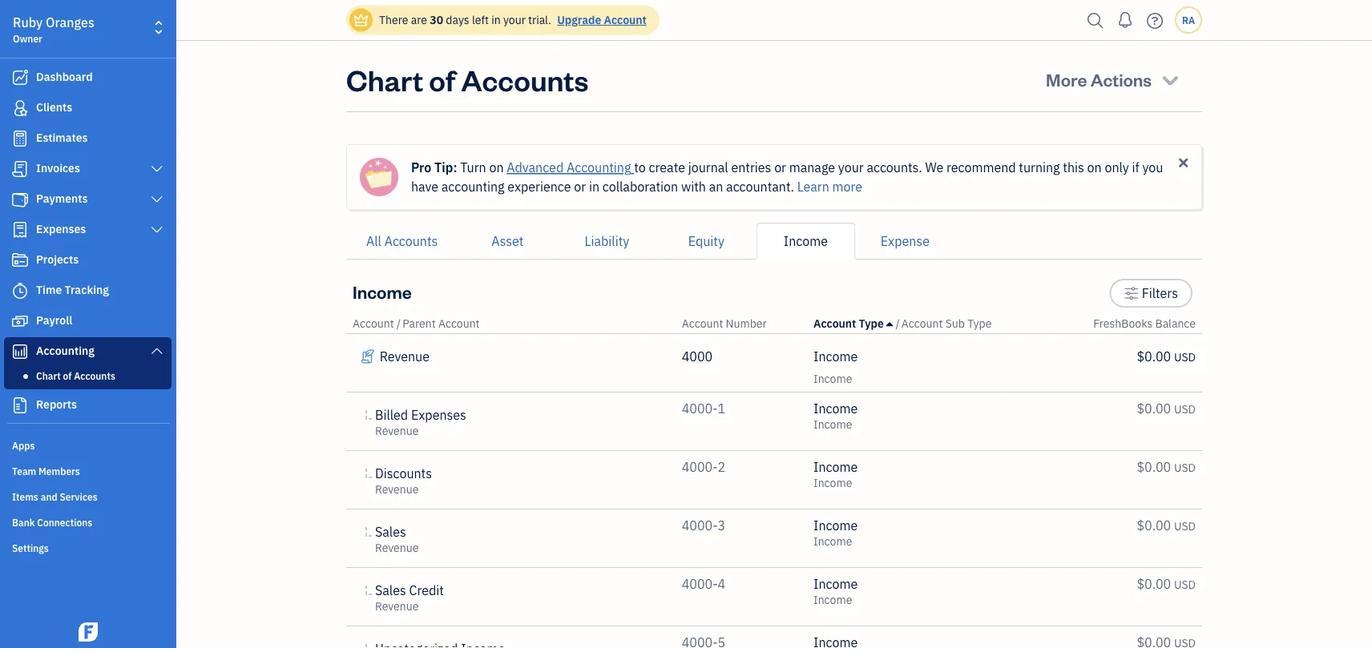 Task type: locate. For each thing, give the bounding box(es) containing it.
apps link
[[4, 433, 172, 457]]

chart of accounts inside "link"
[[36, 370, 115, 383]]

1 vertical spatial sales
[[375, 583, 406, 599]]

all
[[366, 233, 382, 250]]

2
[[718, 459, 726, 476]]

trial.
[[529, 12, 552, 27]]

1 horizontal spatial chart of accounts
[[346, 60, 589, 98]]

usd for 4
[[1175, 578, 1196, 593]]

revenue inside billed expenses revenue
[[375, 424, 419, 439]]

learn more
[[798, 178, 863, 195]]

type right sub
[[968, 316, 992, 331]]

1 type from the left
[[859, 316, 884, 331]]

account
[[604, 12, 647, 27], [353, 316, 394, 331], [439, 316, 480, 331], [682, 316, 724, 331], [814, 316, 857, 331], [902, 316, 943, 331]]

1 vertical spatial or
[[574, 178, 586, 195]]

equity
[[689, 233, 725, 250]]

pro tip: turn on advanced accounting
[[411, 159, 631, 176]]

chevron large down image up expenses link
[[150, 193, 164, 206]]

1 horizontal spatial expenses
[[411, 407, 467, 424]]

chevron large down image inside the 'accounting' link
[[150, 345, 164, 358]]

chart of accounts down days
[[346, 60, 589, 98]]

3 4000- from the top
[[682, 518, 718, 534]]

usd
[[1175, 350, 1196, 365], [1175, 402, 1196, 417], [1175, 461, 1196, 476], [1175, 519, 1196, 534], [1175, 578, 1196, 593]]

collaboration
[[603, 178, 679, 195]]

chevron large down image up chart of accounts "link"
[[150, 345, 164, 358]]

turn
[[461, 159, 486, 176]]

2 vertical spatial accounts
[[74, 370, 115, 383]]

turning
[[1020, 159, 1061, 176]]

timer image
[[10, 283, 30, 299]]

type left caretup icon
[[859, 316, 884, 331]]

income inside button
[[784, 233, 828, 250]]

0 vertical spatial expenses
[[36, 222, 86, 237]]

$0.00 for 4
[[1138, 576, 1172, 593]]

2 usd from the top
[[1175, 402, 1196, 417]]

2 4000- from the top
[[682, 459, 718, 476]]

go to help image
[[1143, 8, 1168, 32]]

income income for 2
[[814, 459, 858, 491]]

number
[[726, 316, 767, 331]]

in down advanced accounting link
[[589, 178, 600, 195]]

of inside "link"
[[63, 370, 72, 383]]

of down "30"
[[429, 60, 456, 98]]

accounting
[[567, 159, 631, 176], [36, 344, 95, 358]]

bank connections link
[[4, 510, 172, 534]]

1 vertical spatial accounts
[[385, 233, 438, 250]]

usd for 3
[[1175, 519, 1196, 534]]

sales revenue
[[375, 524, 419, 556]]

0 vertical spatial chart of accounts
[[346, 60, 589, 98]]

close image
[[1177, 156, 1192, 170]]

account right caretup icon
[[902, 316, 943, 331]]

1 vertical spatial your
[[839, 159, 864, 176]]

2 chevron large down image from the top
[[150, 224, 164, 237]]

accounts down the 'accounting' link
[[74, 370, 115, 383]]

1 vertical spatial accounting
[[36, 344, 95, 358]]

4 $0.00 from the top
[[1138, 518, 1172, 534]]

2 horizontal spatial accounts
[[461, 60, 589, 98]]

1 vertical spatial chevron large down image
[[150, 224, 164, 237]]

0 horizontal spatial or
[[574, 178, 586, 195]]

4 $0.00 usd from the top
[[1138, 518, 1196, 534]]

0 vertical spatial sales
[[375, 524, 406, 541]]

1 horizontal spatial /
[[896, 316, 900, 331]]

accounting left to
[[567, 159, 631, 176]]

income income for 4
[[814, 576, 858, 608]]

0 horizontal spatial chart of accounts
[[36, 370, 115, 383]]

account right upgrade
[[604, 12, 647, 27]]

chevron large down image inside 'invoices' link
[[150, 163, 164, 176]]

account up the 4000 on the bottom of page
[[682, 316, 724, 331]]

ruby oranges owner
[[13, 14, 95, 45]]

experience
[[508, 178, 571, 195]]

0 horizontal spatial accounts
[[74, 370, 115, 383]]

0 horizontal spatial chart
[[36, 370, 61, 383]]

1 chevron large down image from the top
[[150, 193, 164, 206]]

your up more
[[839, 159, 864, 176]]

of
[[429, 60, 456, 98], [63, 370, 72, 383]]

1 sales from the top
[[375, 524, 406, 541]]

are
[[411, 12, 427, 27]]

2 type from the left
[[968, 316, 992, 331]]

sales down discounts revenue
[[375, 524, 406, 541]]

0 vertical spatial chart
[[346, 60, 423, 98]]

$0.00 usd for 3
[[1138, 518, 1196, 534]]

0 horizontal spatial expenses
[[36, 222, 86, 237]]

on right 'this'
[[1088, 159, 1102, 176]]

1 horizontal spatial accounting
[[567, 159, 631, 176]]

1 vertical spatial chevron large down image
[[150, 345, 164, 358]]

chevron large down image
[[150, 163, 164, 176], [150, 224, 164, 237]]

0 horizontal spatial of
[[63, 370, 72, 383]]

client image
[[10, 100, 30, 116]]

0 horizontal spatial on
[[490, 159, 504, 176]]

1 usd from the top
[[1175, 350, 1196, 365]]

5 $0.00 from the top
[[1138, 576, 1172, 593]]

your for trial.
[[504, 12, 526, 27]]

income income for 3
[[814, 518, 858, 549]]

expenses right billed
[[411, 407, 467, 424]]

2 chevron large down image from the top
[[150, 345, 164, 358]]

crown image
[[353, 12, 370, 28]]

0 vertical spatial chevron large down image
[[150, 193, 164, 206]]

chevron large down image up projects 'link'
[[150, 224, 164, 237]]

if
[[1133, 159, 1140, 176]]

bank
[[12, 516, 35, 529]]

account for account / parent account
[[353, 316, 394, 331]]

revenue down "sales revenue"
[[375, 599, 419, 614]]

account for account sub type
[[902, 316, 943, 331]]

0 horizontal spatial /
[[397, 316, 401, 331]]

4000- down '4000-1' in the bottom of the page
[[682, 459, 718, 476]]

chart
[[346, 60, 423, 98], [36, 370, 61, 383]]

services
[[60, 491, 98, 504]]

4 4000- from the top
[[682, 576, 718, 593]]

project image
[[10, 253, 30, 269]]

type
[[859, 316, 884, 331], [968, 316, 992, 331]]

accounts.
[[867, 159, 923, 176]]

4000-2
[[682, 459, 726, 476]]

expenses down "payments"
[[36, 222, 86, 237]]

in inside to create journal entries or manage your accounts. we recommend turning this on only if  you have accounting experience or in collaboration with an accountant.
[[589, 178, 600, 195]]

payment image
[[10, 192, 30, 208]]

5 $0.00 usd from the top
[[1138, 576, 1196, 593]]

credit
[[409, 583, 444, 599]]

1 horizontal spatial type
[[968, 316, 992, 331]]

/ right caretup icon
[[896, 316, 900, 331]]

accounts right all
[[385, 233, 438, 250]]

more
[[1047, 68, 1088, 91]]

sales left credit
[[375, 583, 406, 599]]

chevron large down image for payments
[[150, 193, 164, 206]]

connections
[[37, 516, 92, 529]]

an
[[709, 178, 724, 195]]

3 usd from the top
[[1175, 461, 1196, 476]]

sales inside "sales revenue"
[[375, 524, 406, 541]]

or down advanced accounting link
[[574, 178, 586, 195]]

usd for 1
[[1175, 402, 1196, 417]]

chevron large down image up payments link
[[150, 163, 164, 176]]

1 4000- from the top
[[682, 401, 718, 417]]

1 horizontal spatial on
[[1088, 159, 1102, 176]]

team members link
[[4, 459, 172, 483]]

0 vertical spatial or
[[775, 159, 787, 176]]

more actions
[[1047, 68, 1152, 91]]

oranges
[[46, 14, 95, 31]]

account left parent
[[353, 316, 394, 331]]

or
[[775, 159, 787, 176], [574, 178, 586, 195]]

1 horizontal spatial chart
[[346, 60, 423, 98]]

4000- for 4
[[682, 576, 718, 593]]

chart up reports
[[36, 370, 61, 383]]

4 income income from the top
[[814, 518, 858, 549]]

days
[[446, 12, 470, 27]]

team members
[[12, 465, 80, 478]]

chart down the 'there'
[[346, 60, 423, 98]]

revenue inside discounts revenue
[[375, 482, 419, 497]]

income
[[784, 233, 828, 250], [353, 280, 412, 303], [814, 348, 858, 365], [814, 372, 853, 387], [814, 401, 858, 417], [814, 417, 853, 432], [814, 459, 858, 476], [814, 476, 853, 491], [814, 518, 858, 534], [814, 534, 853, 549], [814, 576, 858, 593], [814, 593, 853, 608]]

expense button
[[856, 223, 955, 260]]

chevron large down image for expenses
[[150, 224, 164, 237]]

billed
[[375, 407, 408, 424]]

sales inside sales credit revenue
[[375, 583, 406, 599]]

to
[[634, 159, 646, 176]]

your for accounts.
[[839, 159, 864, 176]]

$0.00 usd
[[1138, 348, 1196, 365], [1138, 401, 1196, 417], [1138, 459, 1196, 476], [1138, 518, 1196, 534], [1138, 576, 1196, 593]]

2 income income from the top
[[814, 401, 858, 432]]

2 on from the left
[[1088, 159, 1102, 176]]

or up accountant.
[[775, 159, 787, 176]]

3 $0.00 usd from the top
[[1138, 459, 1196, 476]]

chart image
[[10, 344, 30, 360]]

income income for 1
[[814, 401, 858, 432]]

0 horizontal spatial accounting
[[36, 344, 95, 358]]

1 vertical spatial chart
[[36, 370, 61, 383]]

account for account type
[[814, 316, 857, 331]]

chart of accounts down the 'accounting' link
[[36, 370, 115, 383]]

of up reports
[[63, 370, 72, 383]]

learn
[[798, 178, 830, 195]]

3 income income from the top
[[814, 459, 858, 491]]

chevron large down image
[[150, 193, 164, 206], [150, 345, 164, 358]]

$0.00 usd for 2
[[1138, 459, 1196, 476]]

revenue down account / parent account
[[380, 348, 430, 365]]

dashboard image
[[10, 70, 30, 86]]

payments link
[[4, 185, 172, 214]]

0 horizontal spatial type
[[859, 316, 884, 331]]

1 horizontal spatial accounts
[[385, 233, 438, 250]]

settings link
[[4, 536, 172, 560]]

projects link
[[4, 246, 172, 275]]

$0.00 for 2
[[1138, 459, 1172, 476]]

search image
[[1083, 8, 1109, 32]]

3 $0.00 from the top
[[1138, 459, 1172, 476]]

0 vertical spatial your
[[504, 12, 526, 27]]

$0.00 for 1
[[1138, 401, 1172, 417]]

1 chevron large down image from the top
[[150, 163, 164, 176]]

sales for sales credit
[[375, 583, 406, 599]]

account type button
[[814, 316, 893, 331]]

2 $0.00 usd from the top
[[1138, 401, 1196, 417]]

advanced
[[507, 159, 564, 176]]

4 usd from the top
[[1175, 519, 1196, 534]]

1 vertical spatial in
[[589, 178, 600, 195]]

revenue up discounts
[[375, 424, 419, 439]]

left
[[472, 12, 489, 27]]

account left caretup icon
[[814, 316, 857, 331]]

1 vertical spatial chart of accounts
[[36, 370, 115, 383]]

account type
[[814, 316, 884, 331]]

account number
[[682, 316, 767, 331]]

on right turn
[[490, 159, 504, 176]]

revenue up "sales revenue"
[[375, 482, 419, 497]]

accounting down payroll
[[36, 344, 95, 358]]

members
[[39, 465, 80, 478]]

/ left parent
[[397, 316, 401, 331]]

settings
[[12, 542, 49, 555]]

your inside to create journal entries or manage your accounts. we recommend turning this on only if  you have accounting experience or in collaboration with an accountant.
[[839, 159, 864, 176]]

0 vertical spatial in
[[492, 12, 501, 27]]

4000- down the 4000 on the bottom of page
[[682, 401, 718, 417]]

revenue
[[380, 348, 430, 365], [375, 424, 419, 439], [375, 482, 419, 497], [375, 541, 419, 556], [375, 599, 419, 614]]

0 vertical spatial chevron large down image
[[150, 163, 164, 176]]

with
[[682, 178, 706, 195]]

1 vertical spatial expenses
[[411, 407, 467, 424]]

all accounts button
[[346, 223, 458, 260]]

0 vertical spatial of
[[429, 60, 456, 98]]

in right left at the left top of the page
[[492, 12, 501, 27]]

projects
[[36, 252, 79, 267]]

we
[[926, 159, 944, 176]]

4000- down "4000-3"
[[682, 576, 718, 593]]

1 horizontal spatial in
[[589, 178, 600, 195]]

4000- down 4000-2 at the bottom of page
[[682, 518, 718, 534]]

your left trial. in the left top of the page
[[504, 12, 526, 27]]

2 $0.00 from the top
[[1138, 401, 1172, 417]]

4000- for 3
[[682, 518, 718, 534]]

invoices
[[36, 161, 80, 176]]

usd for 2
[[1175, 461, 1196, 476]]

1 vertical spatial of
[[63, 370, 72, 383]]

2 sales from the top
[[375, 583, 406, 599]]

billed expenses revenue
[[375, 407, 467, 439]]

5 usd from the top
[[1175, 578, 1196, 593]]

chart inside "link"
[[36, 370, 61, 383]]

accounts down the there are 30 days left in your trial. upgrade account
[[461, 60, 589, 98]]

1 horizontal spatial your
[[839, 159, 864, 176]]

revenue up sales credit revenue
[[375, 541, 419, 556]]

accounts inside "link"
[[74, 370, 115, 383]]

5 income income from the top
[[814, 576, 858, 608]]

1 horizontal spatial or
[[775, 159, 787, 176]]

0 horizontal spatial your
[[504, 12, 526, 27]]



Task type: vqa. For each thing, say whether or not it's contained in the screenshot.
the this
yes



Task type: describe. For each thing, give the bounding box(es) containing it.
only
[[1105, 159, 1130, 176]]

discounts
[[375, 466, 432, 482]]

4000- for 1
[[682, 401, 718, 417]]

invoices link
[[4, 155, 172, 184]]

$0.00 usd for 1
[[1138, 401, 1196, 417]]

apps
[[12, 439, 35, 452]]

4000
[[682, 348, 713, 365]]

clients link
[[4, 94, 172, 123]]

1 / from the left
[[397, 316, 401, 331]]

all accounts
[[366, 233, 438, 250]]

4000- for 2
[[682, 459, 718, 476]]

accounting
[[442, 178, 505, 195]]

accounting link
[[4, 338, 172, 366]]

estimates link
[[4, 124, 172, 153]]

journal
[[689, 159, 729, 176]]

chevrondown image
[[1160, 68, 1182, 91]]

items
[[12, 491, 38, 504]]

sales credit revenue
[[375, 583, 444, 614]]

liability
[[585, 233, 630, 250]]

invoice image
[[10, 161, 30, 177]]

have
[[411, 178, 439, 195]]

time tracking
[[36, 283, 109, 298]]

pro
[[411, 159, 432, 176]]

ra
[[1183, 14, 1196, 26]]

asset button
[[458, 223, 558, 260]]

manage
[[790, 159, 836, 176]]

more
[[833, 178, 863, 195]]

expense
[[881, 233, 930, 250]]

tip:
[[435, 159, 457, 176]]

clients
[[36, 100, 72, 115]]

items and services link
[[4, 484, 172, 508]]

filters button
[[1110, 279, 1193, 308]]

3
[[718, 518, 726, 534]]

notifications image
[[1113, 4, 1139, 36]]

sales for sales
[[375, 524, 406, 541]]

reports link
[[4, 391, 172, 420]]

accounting inside main element
[[36, 344, 95, 358]]

accountant.
[[727, 178, 795, 195]]

advanced accounting link
[[507, 159, 634, 176]]

upgrade
[[557, 12, 602, 27]]

entries
[[732, 159, 772, 176]]

expenses link
[[4, 216, 172, 245]]

time tracking link
[[4, 277, 172, 306]]

discounts revenue
[[375, 466, 432, 497]]

upgrade account link
[[554, 12, 647, 27]]

1 on from the left
[[490, 159, 504, 176]]

4
[[718, 576, 726, 593]]

revenue inside sales credit revenue
[[375, 599, 419, 614]]

0 horizontal spatial in
[[492, 12, 501, 27]]

expenses inside billed expenses revenue
[[411, 407, 467, 424]]

30
[[430, 12, 444, 27]]

chart of accounts link
[[7, 366, 168, 386]]

0 vertical spatial accounting
[[567, 159, 631, 176]]

asset
[[492, 233, 524, 250]]

1 $0.00 usd from the top
[[1138, 348, 1196, 365]]

create
[[649, 159, 686, 176]]

money image
[[10, 314, 30, 330]]

accounts inside button
[[385, 233, 438, 250]]

$0.00 for 3
[[1138, 518, 1172, 534]]

caretup image
[[887, 318, 893, 330]]

expense image
[[10, 222, 30, 238]]

and
[[41, 491, 57, 504]]

chevron large down image for invoices
[[150, 163, 164, 176]]

estimate image
[[10, 131, 30, 147]]

filters
[[1143, 285, 1179, 302]]

4000-3
[[682, 518, 726, 534]]

parent
[[403, 316, 436, 331]]

tracking
[[65, 283, 109, 298]]

estimates
[[36, 130, 88, 145]]

1 $0.00 from the top
[[1138, 348, 1172, 365]]

0 vertical spatial accounts
[[461, 60, 589, 98]]

reports
[[36, 397, 77, 412]]

account / parent account
[[353, 316, 480, 331]]

main element
[[0, 0, 217, 649]]

4000-4
[[682, 576, 726, 593]]

settings image
[[1125, 284, 1140, 303]]

on inside to create journal entries or manage your accounts. we recommend turning this on only if  you have accounting experience or in collaboration with an accountant.
[[1088, 159, 1102, 176]]

1 horizontal spatial of
[[429, 60, 456, 98]]

$0.00 usd for 4
[[1138, 576, 1196, 593]]

dashboard
[[36, 69, 93, 84]]

report image
[[10, 398, 30, 414]]

chevron large down image for accounting
[[150, 345, 164, 358]]

owner
[[13, 32, 42, 45]]

more actions button
[[1032, 60, 1196, 99]]

account for account number
[[682, 316, 724, 331]]

payroll
[[36, 313, 72, 328]]

time
[[36, 283, 62, 298]]

account sub type
[[902, 316, 992, 331]]

this
[[1064, 159, 1085, 176]]

1 income income from the top
[[814, 348, 858, 387]]

team
[[12, 465, 36, 478]]

equity button
[[657, 223, 757, 260]]

you
[[1143, 159, 1164, 176]]

there
[[379, 12, 409, 27]]

items and services
[[12, 491, 98, 504]]

freshbooks image
[[75, 623, 101, 642]]

dashboard link
[[4, 63, 172, 92]]

learn more link
[[798, 178, 863, 195]]

2 / from the left
[[896, 316, 900, 331]]

income button
[[757, 223, 856, 260]]

ra button
[[1176, 6, 1203, 34]]

actions
[[1091, 68, 1152, 91]]

payroll link
[[4, 307, 172, 336]]

expenses inside main element
[[36, 222, 86, 237]]

there are 30 days left in your trial. upgrade account
[[379, 12, 647, 27]]

account right parent
[[439, 316, 480, 331]]



